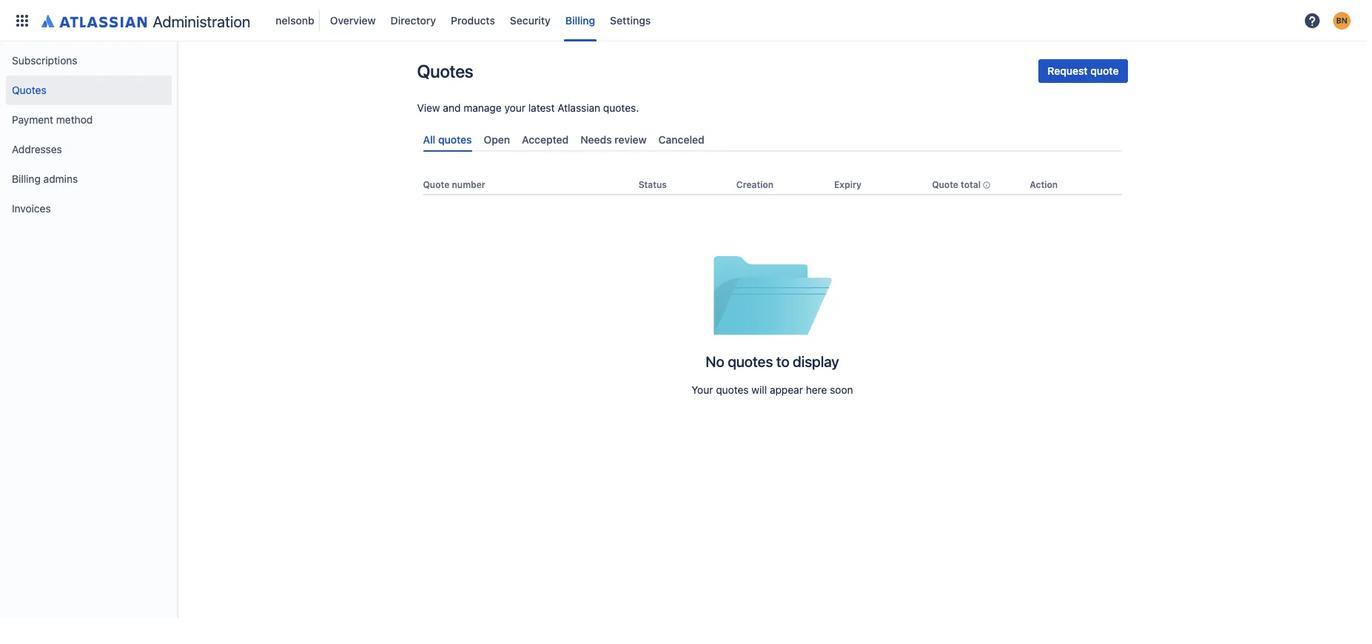 Task type: vqa. For each thing, say whether or not it's contained in the screenshot.
the to the bottom
no



Task type: locate. For each thing, give the bounding box(es) containing it.
quotes up will
[[728, 353, 773, 370]]

0 horizontal spatial quote
[[423, 179, 449, 190]]

to
[[776, 353, 789, 370]]

overview link
[[326, 9, 380, 32]]

0 vertical spatial quotes
[[438, 133, 472, 146]]

products
[[451, 14, 495, 26]]

quotes
[[438, 133, 472, 146], [728, 353, 773, 370], [716, 384, 749, 396]]

quotes link
[[6, 75, 172, 105]]

billing up invoices
[[12, 172, 41, 185]]

manage
[[464, 101, 502, 114]]

1 quote from the left
[[423, 179, 449, 190]]

quotes
[[417, 61, 473, 81], [12, 84, 46, 96]]

quote left number
[[423, 179, 449, 190]]

your profile and settings image
[[1333, 11, 1351, 29]]

0 vertical spatial quotes
[[417, 61, 473, 81]]

payment method
[[12, 113, 93, 126]]

request quote button
[[1039, 59, 1128, 83]]

billing
[[565, 14, 595, 26], [12, 172, 41, 185]]

billing for billing admins
[[12, 172, 41, 185]]

group
[[6, 41, 172, 228]]

directory
[[391, 14, 436, 26]]

no quotes to display
[[706, 353, 839, 370]]

creation
[[736, 179, 774, 190]]

atlassian image
[[41, 11, 147, 29], [41, 11, 147, 29]]

quotes.
[[603, 101, 639, 114]]

needs review
[[581, 133, 647, 146]]

quote for quote number
[[423, 179, 449, 190]]

1 vertical spatial billing
[[12, 172, 41, 185]]

1 vertical spatial quotes
[[728, 353, 773, 370]]

quote left "total"
[[932, 179, 958, 190]]

quotes up payment
[[12, 84, 46, 96]]

quotes right all
[[438, 133, 472, 146]]

1 horizontal spatial billing
[[565, 14, 595, 26]]

0 horizontal spatial billing
[[12, 172, 41, 185]]

accepted
[[522, 133, 569, 146]]

settings
[[610, 14, 651, 26]]

0 vertical spatial billing
[[565, 14, 595, 26]]

latest
[[528, 101, 555, 114]]

billing element
[[9, 0, 1299, 41]]

tab list
[[417, 127, 1128, 152]]

request quote
[[1048, 64, 1119, 77]]

action
[[1030, 179, 1058, 190]]

billing for billing
[[565, 14, 595, 26]]

number
[[452, 179, 485, 190]]

products link
[[446, 9, 500, 32]]

help image
[[1303, 11, 1321, 29]]

security
[[510, 14, 551, 26]]

billing right security
[[565, 14, 595, 26]]

billing inside administration banner
[[565, 14, 595, 26]]

1 horizontal spatial quote
[[932, 179, 958, 190]]

1 horizontal spatial quotes
[[417, 61, 473, 81]]

review
[[615, 133, 647, 146]]

1 vertical spatial quotes
[[12, 84, 46, 96]]

quote total
[[932, 179, 981, 190]]

quote
[[423, 179, 449, 190], [932, 179, 958, 190]]

billing admins
[[12, 172, 78, 185]]

quotes up and
[[417, 61, 473, 81]]

security link
[[505, 9, 555, 32]]

2 vertical spatial quotes
[[716, 384, 749, 396]]

your quotes will appear here soon
[[692, 384, 853, 396]]

your
[[692, 384, 713, 396]]

quotes left will
[[716, 384, 749, 396]]

0 horizontal spatial quotes
[[12, 84, 46, 96]]

method
[[56, 113, 93, 126]]

2 quote from the left
[[932, 179, 958, 190]]



Task type: describe. For each thing, give the bounding box(es) containing it.
no
[[706, 353, 724, 370]]

subscriptions
[[12, 54, 77, 67]]

invoices link
[[6, 194, 172, 224]]

payment
[[12, 113, 53, 126]]

tab list containing all quotes
[[417, 127, 1128, 152]]

canceled
[[658, 133, 704, 146]]

directory link
[[386, 9, 441, 32]]

status
[[639, 179, 667, 190]]

needs
[[581, 133, 612, 146]]

quote
[[1091, 64, 1119, 77]]

billing link
[[561, 9, 600, 32]]

invoices
[[12, 202, 51, 215]]

administration link
[[36, 9, 256, 32]]

payment method link
[[6, 105, 172, 135]]

quotes for no
[[728, 353, 773, 370]]

subscriptions link
[[6, 46, 172, 75]]

will
[[752, 384, 767, 396]]

view and manage your latest atlassian quotes.
[[417, 101, 639, 114]]

expiry
[[834, 179, 862, 190]]

administration banner
[[0, 0, 1367, 41]]

display
[[793, 353, 839, 370]]

quote for quote total
[[932, 179, 958, 190]]

addresses link
[[6, 135, 172, 164]]

open
[[484, 133, 510, 146]]

view
[[417, 101, 440, 114]]

your
[[504, 101, 526, 114]]

total
[[961, 179, 981, 190]]

and
[[443, 101, 461, 114]]

request
[[1048, 64, 1088, 77]]

soon
[[830, 384, 853, 396]]

atlassian
[[558, 101, 600, 114]]

all quotes
[[423, 133, 472, 146]]

switch to... image
[[13, 11, 31, 29]]

nelsonb button
[[271, 9, 320, 32]]

here
[[806, 384, 827, 396]]

billing admins link
[[6, 164, 172, 194]]

overview
[[330, 14, 376, 26]]

quotes for your
[[716, 384, 749, 396]]

addresses
[[12, 143, 62, 155]]

quote number
[[423, 179, 485, 190]]

settings link
[[606, 9, 655, 32]]

quotes for all
[[438, 133, 472, 146]]

nelsonb
[[276, 14, 314, 26]]

administration
[[153, 12, 250, 30]]

all
[[423, 133, 435, 146]]

admins
[[43, 172, 78, 185]]

appear
[[770, 384, 803, 396]]

group containing subscriptions
[[6, 41, 172, 228]]



